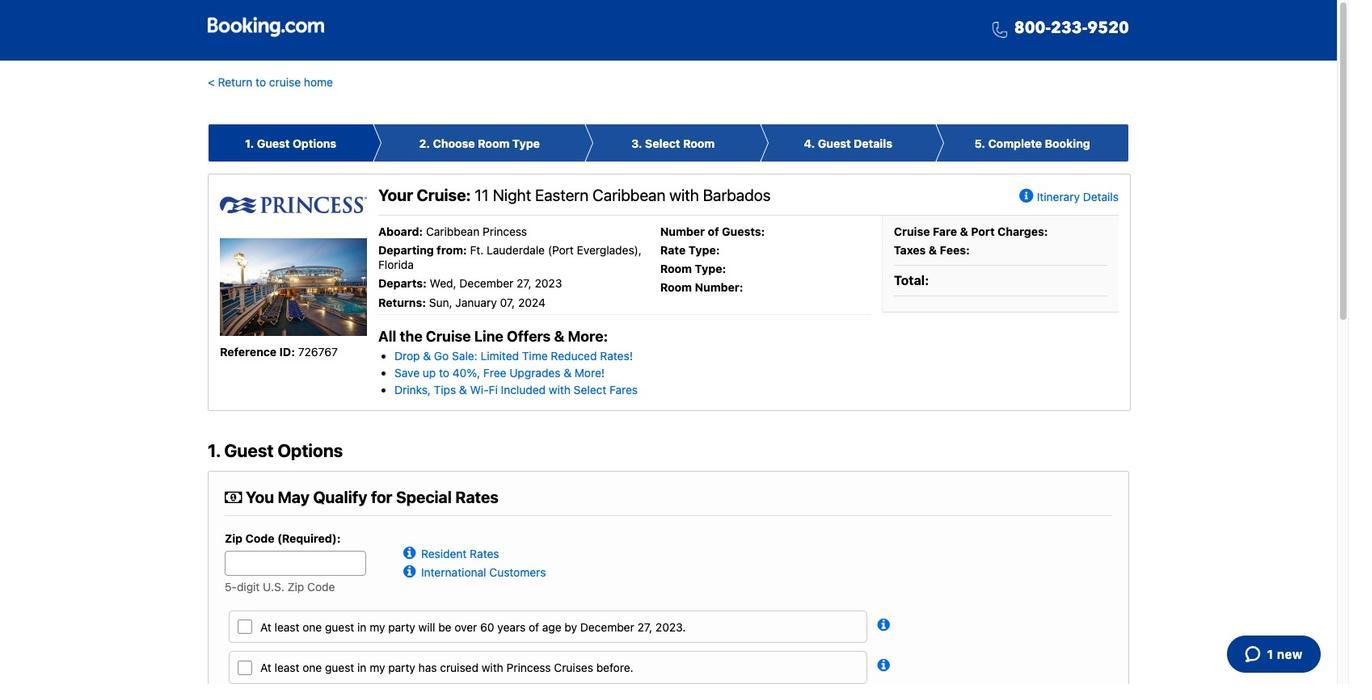 Task type: describe. For each thing, give the bounding box(es) containing it.
returns:
[[378, 296, 426, 309]]

save
[[395, 367, 420, 380]]

offers
[[507, 329, 551, 346]]

one for at least one guest in my party will be over
[[303, 621, 322, 635]]

lauderdale
[[487, 243, 545, 257]]

years
[[498, 621, 526, 635]]

wi-
[[470, 384, 489, 397]]

0 vertical spatial caribbean
[[593, 186, 666, 204]]

zip code (required):
[[225, 532, 341, 546]]

1 vertical spatial of
[[529, 621, 539, 635]]

< return to cruise home link
[[208, 75, 333, 89]]

1 horizontal spatial zip
[[287, 581, 304, 595]]

my for has
[[370, 662, 385, 676]]

1 vertical spatial december
[[580, 621, 635, 635]]

cruised
[[440, 662, 479, 676]]

my for will
[[370, 621, 385, 635]]

u.s.
[[263, 581, 284, 595]]

1 vertical spatial princess
[[507, 662, 551, 676]]

type
[[513, 136, 540, 150]]

guest for will
[[325, 621, 354, 635]]

11
[[475, 186, 489, 204]]

fare
[[933, 225, 958, 238]]

9520
[[1088, 17, 1130, 39]]

itinerary details
[[1037, 190, 1119, 203]]

fares
[[610, 384, 638, 397]]

upgrades
[[510, 367, 561, 380]]

has
[[419, 662, 437, 676]]

3. select room
[[632, 136, 715, 150]]

0 horizontal spatial zip
[[225, 532, 243, 546]]

princess cruises image
[[220, 186, 367, 226]]

party for will
[[388, 621, 416, 635]]

details inside "link"
[[1083, 190, 1119, 203]]

5. complete booking
[[975, 136, 1091, 150]]

go
[[434, 350, 449, 363]]

0 vertical spatial with
[[670, 186, 699, 204]]

from:
[[437, 243, 467, 257]]

5.
[[975, 136, 986, 150]]

aboard: caribbean princess
[[378, 225, 527, 238]]

07,
[[500, 296, 515, 309]]

& left wi-
[[459, 384, 467, 397]]

all
[[378, 329, 397, 346]]

guests:
[[722, 225, 765, 238]]

you may qualify for special rates
[[242, 488, 499, 507]]

more!
[[575, 367, 605, 380]]

all the cruise line offers & more: drop & go sale: limited time reduced rates! save up to 40%, free upgrades & more! drinks, tips & wi-fi included with select fares
[[378, 329, 638, 397]]

time
[[522, 350, 548, 363]]

1 horizontal spatial 1.
[[245, 136, 254, 150]]

international
[[421, 566, 486, 580]]

2024
[[518, 296, 546, 309]]

number
[[660, 225, 705, 238]]

drinks,
[[395, 384, 431, 397]]

departs:
[[378, 277, 427, 291]]

1 horizontal spatial select
[[645, 136, 681, 150]]

id:
[[279, 345, 295, 359]]

800-233-9520 link
[[986, 17, 1130, 40]]

2. choose room type
[[419, 136, 540, 150]]

your cruise: 11 night eastern caribbean with barbados
[[378, 186, 771, 204]]

will
[[419, 621, 435, 635]]

tips
[[434, 384, 456, 397]]

departing from:
[[378, 243, 467, 257]]

least for at least one guest in my party will be over 60 years of age by december 27, 2023.
[[275, 621, 300, 635]]

0 vertical spatial princess
[[483, 225, 527, 238]]

digit
[[237, 581, 260, 595]]

fi
[[489, 384, 498, 397]]

resident rates
[[421, 547, 499, 561]]

info circle image inside resident rates link
[[404, 544, 421, 560]]

at least one guest in my party will be over 60 years of age by december 27, 2023.
[[260, 621, 686, 635]]

1 vertical spatial 1. guest options
[[208, 441, 343, 462]]

4. guest details
[[804, 136, 893, 150]]

qualify
[[313, 488, 367, 507]]

resident rates link
[[404, 544, 499, 562]]

1 vertical spatial options
[[278, 441, 343, 462]]

choose
[[433, 136, 475, 150]]

free
[[484, 367, 507, 380]]

cruise
[[269, 75, 301, 89]]

726767
[[298, 345, 338, 359]]

number of guests: rate type: room type: room number:
[[660, 225, 765, 295]]

of inside number of guests: rate type: room type: room number:
[[708, 225, 719, 238]]

& down reduced
[[564, 367, 572, 380]]

0 vertical spatial 1. guest options
[[245, 136, 337, 150]]

0 vertical spatial type:
[[689, 243, 720, 257]]

drop & go sale: limited time reduced rates! link
[[395, 350, 633, 363]]

eastern
[[535, 186, 589, 204]]

complete
[[989, 136, 1042, 150]]

40%,
[[453, 367, 480, 380]]

drop
[[395, 350, 420, 363]]

fees:
[[940, 243, 970, 257]]

info circle image inside international customers link
[[404, 563, 421, 579]]

cruise inside cruise fare & port charges: taxes & fees:
[[894, 225, 930, 238]]

included
[[501, 384, 546, 397]]

customers
[[489, 566, 546, 580]]

1. guest options main content
[[200, 112, 1138, 685]]

to inside the all the cruise line offers & more: drop & go sale: limited time reduced rates! save up to 40%, free upgrades & more! drinks, tips & wi-fi included with select fares
[[439, 367, 450, 380]]

number:
[[695, 281, 744, 295]]

your
[[378, 186, 413, 204]]

limited
[[481, 350, 519, 363]]

caribbean princess image
[[220, 238, 367, 336]]

0 vertical spatial code
[[245, 532, 275, 546]]

0 vertical spatial to
[[256, 75, 266, 89]]



Task type: vqa. For each thing, say whether or not it's contained in the screenshot.
with in All the Cruise Line Offers & More: Drop & Go Sale: Limited Time Reduced Rates! Save up to 40%, Free Upgrades & More! Drinks, Tips & Wi-Fi Included with Select Fares
yes



Task type: locate. For each thing, give the bounding box(es) containing it.
guest down < return to cruise home
[[257, 136, 290, 150]]

0 vertical spatial zip
[[225, 532, 243, 546]]

1 vertical spatial type:
[[695, 262, 726, 276]]

international customers
[[421, 566, 546, 580]]

1 party from the top
[[388, 621, 416, 635]]

2 party from the top
[[388, 662, 416, 676]]

27, left 2023. in the bottom of the page
[[638, 621, 653, 635]]

may
[[278, 488, 310, 507]]

1 horizontal spatial of
[[708, 225, 719, 238]]

drinks, tips & wi-fi included with select fares link
[[395, 384, 638, 397]]

december up january
[[460, 277, 514, 291]]

2.
[[419, 136, 430, 150]]

guest
[[325, 621, 354, 635], [325, 662, 354, 676]]

27, up 2024
[[517, 277, 532, 291]]

party left has
[[388, 662, 416, 676]]

barbados
[[703, 186, 771, 204]]

(port
[[548, 243, 574, 257]]

january
[[456, 296, 497, 309]]

< return to cruise home
[[208, 75, 333, 89]]

at
[[260, 621, 272, 635], [260, 662, 272, 676]]

with up 'number'
[[670, 186, 699, 204]]

0 vertical spatial my
[[370, 621, 385, 635]]

by
[[565, 621, 577, 635]]

everglades),
[[577, 243, 642, 257]]

reference id: 726767
[[220, 345, 338, 359]]

guest
[[257, 136, 290, 150], [818, 136, 851, 150], [224, 441, 274, 462]]

5-
[[225, 581, 237, 595]]

2 my from the top
[[370, 662, 385, 676]]

1 horizontal spatial code
[[307, 581, 335, 595]]

0 vertical spatial least
[[275, 621, 300, 635]]

with
[[670, 186, 699, 204], [549, 384, 571, 397], [482, 662, 504, 676]]

guest up you
[[224, 441, 274, 462]]

cruise up taxes
[[894, 225, 930, 238]]

with down the upgrades
[[549, 384, 571, 397]]

1 vertical spatial in
[[357, 662, 367, 676]]

1 horizontal spatial cruise
[[894, 225, 930, 238]]

at for at least one guest in my party has cruised with
[[260, 662, 272, 676]]

0 horizontal spatial details
[[854, 136, 893, 150]]

rates right special
[[455, 488, 499, 507]]

itinerary details link
[[1020, 186, 1119, 208]]

aboard:
[[378, 225, 423, 238]]

wed,
[[430, 277, 457, 291]]

rates up international customers
[[470, 547, 499, 561]]

sale:
[[452, 350, 478, 363]]

international customers link
[[404, 563, 546, 581]]

one for at least one guest in my party has cruised with
[[303, 662, 322, 676]]

1 horizontal spatial with
[[549, 384, 571, 397]]

code down you
[[245, 532, 275, 546]]

to right up
[[439, 367, 450, 380]]

total:
[[894, 274, 929, 288]]

ft. lauderdale (port everglades), florida
[[378, 243, 642, 272]]

princess up the lauderdale
[[483, 225, 527, 238]]

0 horizontal spatial select
[[574, 384, 607, 397]]

2023.
[[656, 621, 686, 635]]

cruise:
[[417, 186, 471, 204]]

800-233-9520
[[1015, 17, 1130, 39]]

1 one from the top
[[303, 621, 322, 635]]

in for has
[[357, 662, 367, 676]]

0 vertical spatial party
[[388, 621, 416, 635]]

& up reduced
[[554, 329, 565, 346]]

at for at least one guest in my party will be over
[[260, 621, 272, 635]]

rate
[[660, 243, 686, 257]]

up
[[423, 367, 436, 380]]

27,
[[517, 277, 532, 291], [638, 621, 653, 635]]

details right the itinerary
[[1083, 190, 1119, 203]]

of left guests:
[[708, 225, 719, 238]]

1 vertical spatial 1.
[[208, 441, 221, 462]]

room
[[478, 136, 510, 150], [683, 136, 715, 150], [660, 262, 692, 276], [660, 281, 692, 295]]

1 horizontal spatial to
[[439, 367, 450, 380]]

itinerary
[[1037, 190, 1080, 203]]

1 vertical spatial party
[[388, 662, 416, 676]]

1 horizontal spatial december
[[580, 621, 635, 635]]

code down zip code (required): text box
[[307, 581, 335, 595]]

1 vertical spatial my
[[370, 662, 385, 676]]

reference
[[220, 345, 277, 359]]

0 vertical spatial december
[[460, 277, 514, 291]]

florida
[[378, 258, 414, 272]]

&
[[960, 225, 969, 238], [929, 243, 937, 257], [554, 329, 565, 346], [423, 350, 431, 363], [564, 367, 572, 380], [459, 384, 467, 397]]

1 horizontal spatial 27,
[[638, 621, 653, 635]]

1 vertical spatial at
[[260, 662, 272, 676]]

details
[[854, 136, 893, 150], [1083, 190, 1119, 203]]

233-
[[1051, 17, 1088, 39]]

1 vertical spatial code
[[307, 581, 335, 595]]

1 vertical spatial select
[[574, 384, 607, 397]]

0 horizontal spatial caribbean
[[426, 225, 480, 238]]

0 vertical spatial details
[[854, 136, 893, 150]]

special
[[396, 488, 452, 507]]

my left has
[[370, 662, 385, 676]]

my left will
[[370, 621, 385, 635]]

1 at from the top
[[260, 621, 272, 635]]

select right 3. in the top of the page
[[645, 136, 681, 150]]

1 in from the top
[[357, 621, 367, 635]]

caribbean up from:
[[426, 225, 480, 238]]

0 vertical spatial cruise
[[894, 225, 930, 238]]

800-
[[1015, 17, 1051, 39]]

1 vertical spatial one
[[303, 662, 322, 676]]

reduced
[[551, 350, 597, 363]]

in for will
[[357, 621, 367, 635]]

night
[[493, 186, 531, 204]]

sun,
[[429, 296, 453, 309]]

0 horizontal spatial 27,
[[517, 277, 532, 291]]

over
[[455, 621, 477, 635]]

27, inside departs: wed, december 27, 2023 returns: sun, january 07, 2024
[[517, 277, 532, 291]]

0 vertical spatial select
[[645, 136, 681, 150]]

party for has
[[388, 662, 416, 676]]

0 vertical spatial rates
[[455, 488, 499, 507]]

zip down money image
[[225, 532, 243, 546]]

zip right u.s.
[[287, 581, 304, 595]]

party left will
[[388, 621, 416, 635]]

booking.com home image
[[208, 16, 324, 38]]

2 least from the top
[[275, 662, 300, 676]]

cruise
[[894, 225, 930, 238], [426, 329, 471, 346]]

to
[[256, 75, 266, 89], [439, 367, 450, 380]]

guest for has
[[325, 662, 354, 676]]

1 vertical spatial cruise
[[426, 329, 471, 346]]

party
[[388, 621, 416, 635], [388, 662, 416, 676]]

1. guest options down cruise
[[245, 136, 337, 150]]

2 guest from the top
[[325, 662, 354, 676]]

options up may
[[278, 441, 343, 462]]

0 horizontal spatial 1.
[[208, 441, 221, 462]]

& left the go
[[423, 350, 431, 363]]

Zip Code (Required): text field
[[225, 551, 366, 577]]

group inside 1. guest options main content
[[225, 533, 1112, 541]]

with right cruised
[[482, 662, 504, 676]]

december inside departs: wed, december 27, 2023 returns: sun, january 07, 2024
[[460, 277, 514, 291]]

money image
[[225, 490, 242, 506]]

5-digit u.s. zip code
[[225, 581, 335, 595]]

2 in from the top
[[357, 662, 367, 676]]

guest right 4.
[[818, 136, 851, 150]]

1 vertical spatial zip
[[287, 581, 304, 595]]

be
[[438, 621, 452, 635]]

guest for guest details
[[818, 136, 851, 150]]

(required):
[[277, 532, 341, 546]]

0 vertical spatial 1.
[[245, 136, 254, 150]]

select
[[645, 136, 681, 150], [574, 384, 607, 397]]

resident
[[421, 547, 467, 561]]

at least one guest in my party has cruised with princess cruises before.
[[260, 662, 634, 676]]

type: up the number:
[[695, 262, 726, 276]]

0 vertical spatial guest
[[325, 621, 354, 635]]

of
[[708, 225, 719, 238], [529, 621, 539, 635]]

3.
[[632, 136, 642, 150]]

1 vertical spatial details
[[1083, 190, 1119, 203]]

save up to 40%, free upgrades & more! link
[[395, 367, 605, 380]]

my
[[370, 621, 385, 635], [370, 662, 385, 676]]

cruise inside the all the cruise line offers & more: drop & go sale: limited time reduced rates! save up to 40%, free upgrades & more! drinks, tips & wi-fi included with select fares
[[426, 329, 471, 346]]

1 vertical spatial with
[[549, 384, 571, 397]]

in left will
[[357, 621, 367, 635]]

60
[[480, 621, 495, 635]]

0 horizontal spatial of
[[529, 621, 539, 635]]

details right 4.
[[854, 136, 893, 150]]

0 vertical spatial in
[[357, 621, 367, 635]]

1 vertical spatial guest
[[325, 662, 354, 676]]

type: down 'number'
[[689, 243, 720, 257]]

info circle image
[[404, 544, 421, 560], [404, 563, 421, 579], [878, 616, 895, 632], [878, 657, 895, 673]]

2 horizontal spatial with
[[670, 186, 699, 204]]

1 vertical spatial least
[[275, 662, 300, 676]]

1 horizontal spatial caribbean
[[593, 186, 666, 204]]

to left cruise
[[256, 75, 266, 89]]

with inside the all the cruise line offers & more: drop & go sale: limited time reduced rates! save up to 40%, free upgrades & more! drinks, tips & wi-fi included with select fares
[[549, 384, 571, 397]]

caribbean down 3. in the top of the page
[[593, 186, 666, 204]]

cruises
[[554, 662, 593, 676]]

select down more!
[[574, 384, 607, 397]]

options down home
[[293, 136, 337, 150]]

1 guest from the top
[[325, 621, 354, 635]]

of left age
[[529, 621, 539, 635]]

& left port
[[960, 225, 969, 238]]

cruise fare & port charges: taxes & fees:
[[894, 225, 1048, 257]]

1 horizontal spatial details
[[1083, 190, 1119, 203]]

2 one from the top
[[303, 662, 322, 676]]

0 horizontal spatial with
[[482, 662, 504, 676]]

in left has
[[357, 662, 367, 676]]

age
[[542, 621, 562, 635]]

line
[[474, 329, 504, 346]]

& left fees:
[[929, 243, 937, 257]]

group
[[225, 533, 1112, 541]]

1 vertical spatial 27,
[[638, 621, 653, 635]]

1 vertical spatial to
[[439, 367, 450, 380]]

0 horizontal spatial to
[[256, 75, 266, 89]]

0 vertical spatial of
[[708, 225, 719, 238]]

least
[[275, 621, 300, 635], [275, 662, 300, 676]]

cruise up the go
[[426, 329, 471, 346]]

you
[[246, 488, 274, 507]]

2 at from the top
[[260, 662, 272, 676]]

1 vertical spatial caribbean
[[426, 225, 480, 238]]

1 my from the top
[[370, 621, 385, 635]]

booking
[[1045, 136, 1091, 150]]

princess down years
[[507, 662, 551, 676]]

<
[[208, 75, 215, 89]]

0 vertical spatial 27,
[[517, 277, 532, 291]]

charges:
[[998, 225, 1048, 238]]

0 vertical spatial one
[[303, 621, 322, 635]]

departs: wed, december 27, 2023 returns: sun, january 07, 2024
[[378, 277, 562, 309]]

0 horizontal spatial december
[[460, 277, 514, 291]]

0 vertical spatial at
[[260, 621, 272, 635]]

0 horizontal spatial cruise
[[426, 329, 471, 346]]

2023
[[535, 277, 562, 291]]

0 vertical spatial options
[[293, 136, 337, 150]]

for
[[371, 488, 393, 507]]

0 horizontal spatial code
[[245, 532, 275, 546]]

1 vertical spatial rates
[[470, 547, 499, 561]]

guest for guest options
[[257, 136, 290, 150]]

december right by
[[580, 621, 635, 635]]

more:
[[568, 329, 608, 346]]

1. guest options up you
[[208, 441, 343, 462]]

1 least from the top
[[275, 621, 300, 635]]

least for at least one guest in my party has cruised with princess cruises before.
[[275, 662, 300, 676]]

select inside the all the cruise line offers & more: drop & go sale: limited time reduced rates! save up to 40%, free upgrades & more! drinks, tips & wi-fi included with select fares
[[574, 384, 607, 397]]

info circle image
[[1020, 188, 1037, 204]]

2 vertical spatial with
[[482, 662, 504, 676]]



